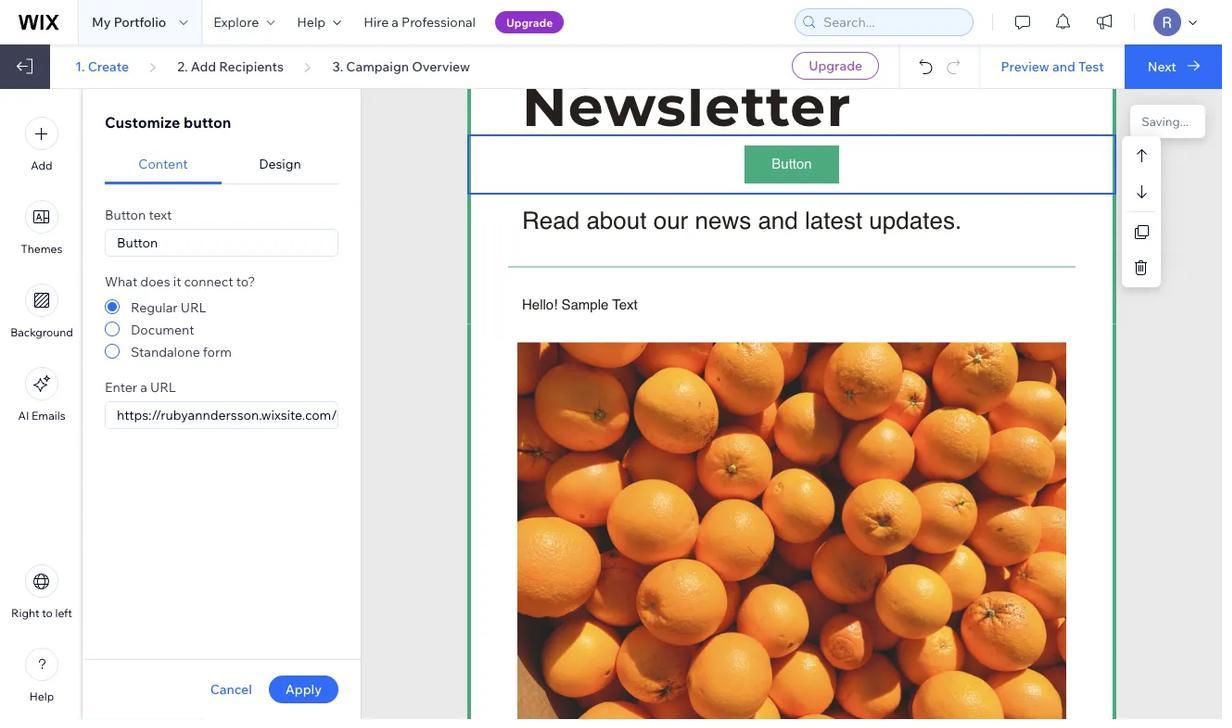 Task type: vqa. For each thing, say whether or not it's contained in the screenshot.
topmost &
no



Task type: locate. For each thing, give the bounding box(es) containing it.
add up themes button
[[31, 159, 53, 173]]

apply button
[[269, 676, 339, 704]]

1 vertical spatial and
[[758, 206, 798, 234]]

2. add recipients link
[[177, 58, 284, 75]]

upgrade right the professional
[[506, 15, 553, 29]]

sample
[[562, 296, 609, 313]]

button
[[184, 113, 231, 132]]

0 horizontal spatial a
[[140, 379, 147, 396]]

help left hire
[[297, 14, 326, 30]]

button for "button" 'link'
[[772, 156, 812, 172]]

0 horizontal spatial help
[[29, 690, 54, 704]]

enter a url
[[105, 379, 176, 396]]

1 horizontal spatial upgrade button
[[792, 52, 879, 80]]

button down button text
[[117, 235, 158, 251]]

button text
[[105, 207, 172, 223]]

0 vertical spatial a
[[392, 14, 399, 30]]

1 horizontal spatial a
[[392, 14, 399, 30]]

0 horizontal spatial url
[[150, 379, 176, 396]]

button for button text field
[[117, 235, 158, 251]]

0 vertical spatial url
[[181, 300, 207, 316]]

1 vertical spatial upgrade button
[[792, 52, 879, 80]]

url down the standalone
[[150, 379, 176, 396]]

1 horizontal spatial help button
[[286, 0, 353, 45]]

2 vertical spatial button
[[117, 235, 158, 251]]

1 vertical spatial add
[[31, 159, 53, 173]]

0 vertical spatial help button
[[286, 0, 353, 45]]

0 horizontal spatial and
[[758, 206, 798, 234]]

it
[[173, 274, 181, 290]]

url down what does it connect to? on the left of the page
[[181, 300, 207, 316]]

standalone
[[131, 344, 200, 360]]

add button
[[25, 117, 58, 173]]

themes button
[[21, 200, 63, 256]]

upgrade button
[[495, 11, 564, 33], [792, 52, 879, 80]]

right to left
[[11, 607, 72, 621]]

preview and test
[[1001, 58, 1105, 74]]

add inside button
[[31, 159, 53, 173]]

add
[[191, 58, 216, 74], [31, 159, 53, 173]]

enter
[[105, 379, 137, 396]]

overview
[[412, 58, 470, 74]]

professional
[[402, 14, 476, 30]]

button inside 'link'
[[772, 156, 812, 172]]

newsletter
[[522, 72, 852, 140]]

0 vertical spatial button
[[772, 156, 812, 172]]

a right hire
[[392, 14, 399, 30]]

0 vertical spatial help
[[297, 14, 326, 30]]

upgrade
[[506, 15, 553, 29], [809, 58, 863, 74]]

background
[[10, 326, 73, 340]]

themes
[[21, 242, 63, 256]]

regular
[[131, 300, 178, 316]]

0 horizontal spatial upgrade
[[506, 15, 553, 29]]

connect
[[184, 274, 233, 290]]

right to left button
[[11, 565, 72, 621]]

apply
[[285, 682, 322, 698]]

button up latest
[[772, 156, 812, 172]]

add right 2.
[[191, 58, 216, 74]]

button inside text field
[[117, 235, 158, 251]]

https://rubyanndersson.wixsite.com/my-portfolio
[[117, 407, 411, 423]]

0 horizontal spatial help button
[[25, 648, 58, 704]]

to
[[42, 607, 53, 621]]

emails
[[32, 409, 65, 423]]

my
[[92, 14, 111, 30]]

1 horizontal spatial add
[[191, 58, 216, 74]]

a right enter
[[140, 379, 147, 396]]

help down right to left
[[29, 690, 54, 704]]

1 horizontal spatial upgrade
[[809, 58, 863, 74]]

1.
[[75, 58, 85, 74]]

Button text field
[[105, 229, 339, 257]]

and left the test
[[1053, 58, 1076, 74]]

preview
[[1001, 58, 1050, 74]]

design button
[[222, 145, 339, 185]]

design
[[259, 156, 301, 172]]

cancel button
[[210, 682, 252, 698]]

1 horizontal spatial url
[[181, 300, 207, 316]]

what does it connect to?
[[105, 274, 255, 290]]

0 vertical spatial upgrade button
[[495, 11, 564, 33]]

help button up 3.
[[286, 0, 353, 45]]

saving...
[[1142, 114, 1189, 129]]

0 vertical spatial add
[[191, 58, 216, 74]]

background button
[[10, 284, 73, 340]]

upgrade button down search... field
[[792, 52, 879, 80]]

and
[[1053, 58, 1076, 74], [758, 206, 798, 234]]

help
[[297, 14, 326, 30], [29, 690, 54, 704]]

1 horizontal spatial and
[[1053, 58, 1076, 74]]

1 vertical spatial help button
[[25, 648, 58, 704]]

button left text
[[105, 207, 146, 223]]

text
[[149, 207, 172, 223]]

tab list
[[105, 145, 339, 185]]

1 vertical spatial a
[[140, 379, 147, 396]]

upgrade button right the professional
[[495, 11, 564, 33]]

create
[[88, 58, 129, 74]]

our
[[654, 206, 689, 234]]

option group
[[105, 296, 339, 363]]

and right news
[[758, 206, 798, 234]]

help button down right to left
[[25, 648, 58, 704]]

ai
[[18, 409, 29, 423]]

0 vertical spatial upgrade
[[506, 15, 553, 29]]

option group containing regular url
[[105, 296, 339, 363]]

standalone form
[[131, 344, 232, 360]]

https://rubyanndersson.wixsite.com/my-
[[117, 407, 359, 423]]

1 vertical spatial url
[[150, 379, 176, 396]]

0 horizontal spatial add
[[31, 159, 53, 173]]

url
[[181, 300, 207, 316], [150, 379, 176, 396]]

help button
[[286, 0, 353, 45], [25, 648, 58, 704]]

a
[[392, 14, 399, 30], [140, 379, 147, 396]]

0 horizontal spatial upgrade button
[[495, 11, 564, 33]]

button
[[772, 156, 812, 172], [105, 207, 146, 223], [117, 235, 158, 251]]

next
[[1148, 58, 1177, 74]]

left
[[55, 607, 72, 621]]

about
[[587, 206, 647, 234]]

3.
[[332, 58, 343, 74]]

url inside option group
[[181, 300, 207, 316]]

upgrade down search... field
[[809, 58, 863, 74]]

hire a professional
[[364, 14, 476, 30]]



Task type: describe. For each thing, give the bounding box(es) containing it.
1. create
[[75, 58, 129, 74]]

ai emails button
[[18, 367, 65, 423]]

latest
[[805, 206, 863, 234]]

customize button
[[105, 113, 231, 132]]

updates.
[[869, 206, 962, 234]]

tab list containing content
[[105, 145, 339, 185]]

portfolio
[[359, 407, 411, 423]]

document
[[131, 322, 194, 338]]

what
[[105, 274, 137, 290]]

1. create link
[[75, 58, 129, 75]]

hire
[[364, 14, 389, 30]]

right
[[11, 607, 39, 621]]

a for url
[[140, 379, 147, 396]]

hire a professional link
[[353, 0, 487, 45]]

recipients
[[219, 58, 284, 74]]

button link
[[754, 147, 831, 182]]

does
[[140, 274, 170, 290]]

next button
[[1125, 45, 1223, 89]]

a for professional
[[392, 14, 399, 30]]

customize
[[105, 113, 180, 132]]

3. campaign overview link
[[332, 58, 470, 75]]

read
[[522, 206, 580, 234]]

my portfolio
[[92, 14, 166, 30]]

https://rubyanndersson.wixsite.com/my-portfolio text field
[[105, 402, 411, 429]]

2.
[[177, 58, 188, 74]]

content button
[[105, 145, 222, 185]]

1 vertical spatial help
[[29, 690, 54, 704]]

ai emails
[[18, 409, 65, 423]]

0 vertical spatial and
[[1053, 58, 1076, 74]]

to?
[[236, 274, 255, 290]]

cancel
[[210, 682, 252, 698]]

1 horizontal spatial help
[[297, 14, 326, 30]]

test
[[1079, 58, 1105, 74]]

3. campaign overview
[[332, 58, 470, 74]]

news
[[695, 206, 752, 234]]

content
[[139, 156, 188, 172]]

hello!
[[522, 296, 558, 313]]

1 vertical spatial button
[[105, 207, 146, 223]]

explore
[[214, 14, 259, 30]]

regular url
[[131, 300, 207, 316]]

1 vertical spatial upgrade
[[809, 58, 863, 74]]

text
[[613, 296, 638, 313]]

form
[[203, 344, 232, 360]]

campaign
[[346, 58, 409, 74]]

read about our news and latest updates.
[[522, 206, 962, 234]]

Search... field
[[818, 9, 967, 35]]

portfolio
[[114, 14, 166, 30]]

2. add recipients
[[177, 58, 284, 74]]

hello! sample text
[[522, 296, 638, 313]]



